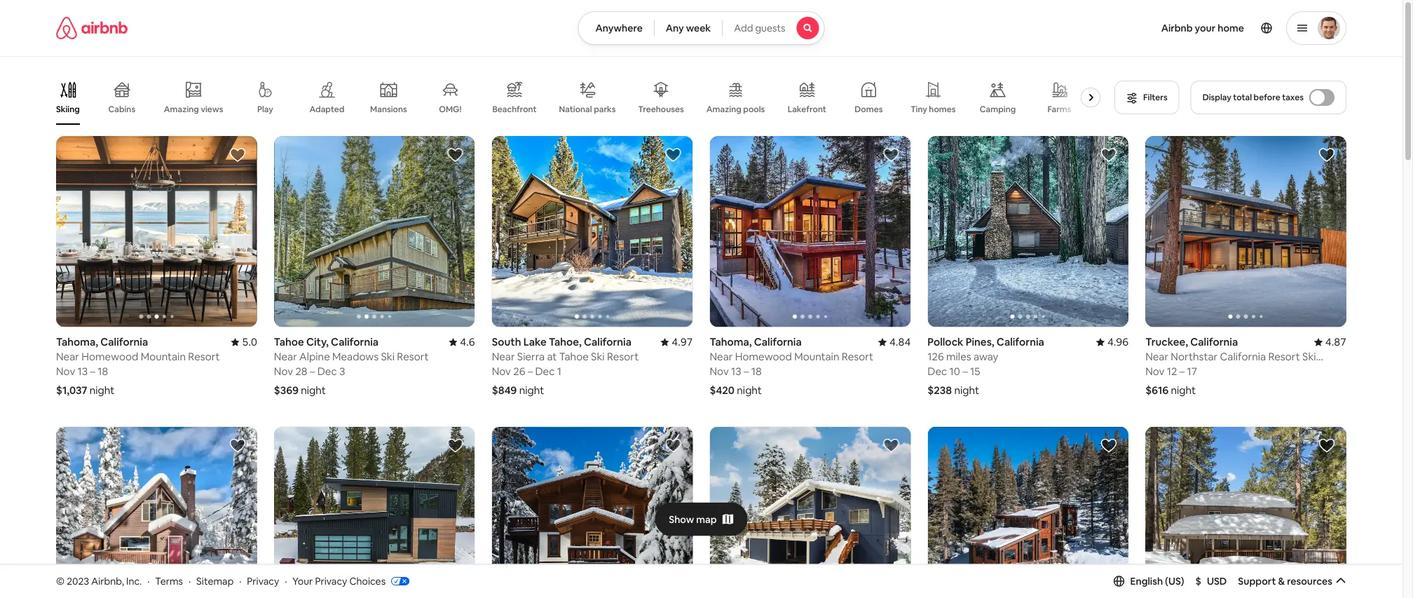 Task type: locate. For each thing, give the bounding box(es) containing it.
mountain inside tahoma, california near homewood mountain resort nov 13 – 18 $420 night
[[795, 350, 840, 364]]

guests
[[755, 22, 786, 34]]

2 night from the left
[[737, 383, 762, 397]]

1 privacy from the left
[[247, 575, 279, 587]]

homewood inside tahoma, california near homewood mountain resort nov 13 – 18 $1,037 night
[[81, 350, 138, 364]]

1 13 from the left
[[78, 365, 88, 378]]

display
[[1203, 92, 1232, 103]]

0 vertical spatial tahoe
[[274, 335, 304, 349]]

4 · from the left
[[285, 575, 287, 587]]

2 near from the left
[[710, 350, 733, 364]]

4.97 out of 5 average rating image
[[661, 335, 693, 349]]

choices
[[349, 575, 386, 587]]

– inside south lake tahoe, california near sierra at tahoe ski resort nov 26 – dec 1 $849 night
[[528, 365, 533, 378]]

1 nov from the left
[[56, 365, 75, 378]]

1 horizontal spatial tahoe
[[559, 350, 589, 364]]

resources
[[1287, 575, 1333, 587]]

homes
[[929, 104, 956, 115]]

taxes
[[1282, 92, 1304, 103]]

13 up $420
[[731, 365, 742, 378]]

· right inc.
[[147, 575, 150, 587]]

126
[[928, 350, 944, 364]]

nov left 12
[[1146, 365, 1165, 378]]

near
[[56, 350, 79, 364], [710, 350, 733, 364], [274, 350, 297, 364], [492, 350, 515, 364], [1146, 350, 1169, 364]]

3
[[339, 365, 345, 378]]

tahoe inside south lake tahoe, california near sierra at tahoe ski resort nov 26 – dec 1 $849 night
[[559, 350, 589, 364]]

13 inside tahoma, california near homewood mountain resort nov 13 – 18 $420 night
[[731, 365, 742, 378]]

nov left 26
[[492, 365, 511, 378]]

parks
[[594, 104, 616, 114]]

tahoma, right 4.97
[[710, 335, 752, 349]]

filters button
[[1115, 81, 1180, 114]]

homewood for $1,037
[[81, 350, 138, 364]]

1 tahoma, from the left
[[56, 335, 98, 349]]

resort inside tahoma, california near homewood mountain resort nov 13 – 18 $420 night
[[842, 350, 874, 364]]

0 horizontal spatial amazing
[[164, 104, 199, 114]]

near inside truckee, california near northstar california resort ski resort
[[1146, 350, 1169, 364]]

privacy left your
[[247, 575, 279, 587]]

mountain inside tahoma, california near homewood mountain resort nov 13 – 18 $1,037 night
[[141, 350, 186, 364]]

lakefront
[[788, 104, 827, 115]]

anywhere button
[[578, 11, 655, 45]]

ski inside truckee, california near northstar california resort ski resort
[[1303, 350, 1316, 364]]

0 horizontal spatial tahoma,
[[56, 335, 98, 349]]

13 for $1,037
[[78, 365, 88, 378]]

tahoma, inside tahoma, california near homewood mountain resort nov 13 – 18 $1,037 night
[[56, 335, 98, 349]]

terms
[[155, 575, 183, 587]]

0 horizontal spatial 13
[[78, 365, 88, 378]]

any week button
[[654, 11, 723, 45]]

2 13 from the left
[[731, 365, 742, 378]]

5 near from the left
[[1146, 350, 1169, 364]]

2 ski from the left
[[591, 350, 605, 364]]

add to wishlist: south lake tahoe, california image
[[229, 437, 246, 454]]

near inside tahoma, california near homewood mountain resort nov 13 – 18 $420 night
[[710, 350, 733, 364]]

1 horizontal spatial privacy
[[315, 575, 347, 587]]

tahoe down tahoe,
[[559, 350, 589, 364]]

add to wishlist: south lake tahoe, california image
[[665, 147, 682, 163]]

1 vertical spatial tahoe
[[559, 350, 589, 364]]

· left privacy link
[[239, 575, 242, 587]]

profile element
[[842, 0, 1347, 56]]

near up the 28
[[274, 350, 297, 364]]

nov 12 – 17 $616 night
[[1146, 365, 1197, 397]]

13
[[78, 365, 88, 378], [731, 365, 742, 378]]

views
[[201, 104, 223, 114]]

nov inside tahoma, california near homewood mountain resort nov 13 – 18 $1,037 night
[[56, 365, 75, 378]]

0 horizontal spatial ski
[[381, 350, 395, 364]]

4 night from the left
[[519, 384, 544, 397]]

none search field containing anywhere
[[578, 11, 825, 45]]

0 horizontal spatial tahoe
[[274, 335, 304, 349]]

ski right the at
[[591, 350, 605, 364]]

1 night from the left
[[90, 383, 114, 397]]

2 · from the left
[[189, 575, 191, 587]]

18
[[98, 365, 108, 378], [751, 365, 762, 378]]

2 mountain from the left
[[795, 350, 840, 364]]

tahoe left city,
[[274, 335, 304, 349]]

night
[[90, 383, 114, 397], [737, 383, 762, 397], [301, 384, 326, 397], [519, 384, 544, 397], [954, 384, 979, 397], [1171, 384, 1196, 397]]

support & resources button
[[1238, 575, 1347, 587]]

dec left 3
[[317, 365, 337, 378]]

ski inside tahoe city, california near alpine meadows ski resort nov 28 – dec 3 $369 night
[[381, 350, 395, 364]]

before
[[1254, 92, 1281, 103]]

amazing left pools on the top right
[[707, 104, 742, 115]]

tahoma, inside tahoma, california near homewood mountain resort nov 13 – 18 $420 night
[[710, 335, 752, 349]]

night down the 28
[[301, 384, 326, 397]]

13 up $1,037 on the left of the page
[[78, 365, 88, 378]]

3 dec from the left
[[928, 365, 947, 378]]

5 – from the left
[[963, 365, 968, 378]]

play
[[257, 104, 273, 115]]

group containing amazing views
[[56, 70, 1106, 125]]

– inside tahoma, california near homewood mountain resort nov 13 – 18 $420 night
[[744, 365, 749, 378]]

1 homewood from the left
[[81, 350, 138, 364]]

add to wishlist: tahoe city, california image
[[447, 147, 464, 163]]

1 horizontal spatial dec
[[535, 365, 555, 378]]

3 night from the left
[[301, 384, 326, 397]]

near for truckee, california near northstar california resort ski resort
[[1146, 350, 1169, 364]]

near up $420
[[710, 350, 733, 364]]

night right $420
[[737, 383, 762, 397]]

near inside tahoma, california near homewood mountain resort nov 13 – 18 $1,037 night
[[56, 350, 79, 364]]

nov left the 28
[[274, 365, 293, 378]]

california inside pollock pines, california 126 miles away dec 10 – 15 $238 night
[[997, 335, 1045, 349]]

homewood for $420
[[735, 350, 792, 364]]

0 horizontal spatial mountain
[[141, 350, 186, 364]]

1 horizontal spatial 18
[[751, 365, 762, 378]]

– inside nov 12 – 17 $616 night
[[1180, 365, 1185, 378]]

4 nov from the left
[[492, 365, 511, 378]]

4.6
[[460, 335, 475, 349]]

2 horizontal spatial dec
[[928, 365, 947, 378]]

3 – from the left
[[310, 365, 315, 378]]

2 privacy from the left
[[315, 575, 347, 587]]

1 – from the left
[[90, 365, 95, 378]]

amazing
[[164, 104, 199, 114], [707, 104, 742, 115]]

ski right meadows
[[381, 350, 395, 364]]

tiny homes
[[911, 104, 956, 115]]

support
[[1238, 575, 1276, 587]]

homewood
[[81, 350, 138, 364], [735, 350, 792, 364]]

terms link
[[155, 575, 183, 587]]

1 · from the left
[[147, 575, 150, 587]]

pollock pines, california 126 miles away dec 10 – 15 $238 night
[[928, 335, 1045, 397]]

1 horizontal spatial ski
[[591, 350, 605, 364]]

privacy link
[[247, 575, 279, 587]]

airbnb,
[[91, 575, 124, 587]]

homewood inside tahoma, california near homewood mountain resort nov 13 – 18 $420 night
[[735, 350, 792, 364]]

amazing pools
[[707, 104, 765, 115]]

3 nov from the left
[[274, 365, 293, 378]]

nov inside south lake tahoe, california near sierra at tahoe ski resort nov 26 – dec 1 $849 night
[[492, 365, 511, 378]]

$238
[[928, 384, 952, 397]]

1 near from the left
[[56, 350, 79, 364]]

treehouses
[[638, 104, 684, 115]]

1 dec from the left
[[317, 365, 337, 378]]

18 inside tahoma, california near homewood mountain resort nov 13 – 18 $420 night
[[751, 365, 762, 378]]

group
[[56, 70, 1106, 125], [0, 136, 257, 327], [73, 136, 475, 327], [492, 136, 693, 327], [710, 136, 911, 327], [928, 136, 1129, 327], [1146, 136, 1347, 327], [56, 427, 257, 598], [274, 427, 475, 598], [492, 427, 693, 598], [710, 427, 911, 598], [928, 427, 1129, 598], [1146, 427, 1347, 598]]

1 horizontal spatial 13
[[731, 365, 742, 378]]

amazing for amazing views
[[164, 104, 199, 114]]

2 nov from the left
[[710, 365, 729, 378]]

0 horizontal spatial dec
[[317, 365, 337, 378]]

near down south
[[492, 350, 515, 364]]

2 tahoma, from the left
[[710, 335, 752, 349]]

10
[[950, 365, 960, 378]]

· right terms link
[[189, 575, 191, 587]]

6 night from the left
[[1171, 384, 1196, 397]]

·
[[147, 575, 150, 587], [189, 575, 191, 587], [239, 575, 242, 587], [285, 575, 287, 587]]

1 18 from the left
[[98, 365, 108, 378]]

mountain for tahoma, california near homewood mountain resort nov 13 – 18 $420 night
[[795, 350, 840, 364]]

dec left 1
[[535, 365, 555, 378]]

5 night from the left
[[954, 384, 979, 397]]

week
[[686, 22, 711, 34]]

tahoma, up $1,037 on the left of the page
[[56, 335, 98, 349]]

mansions
[[370, 104, 407, 115]]

4.84 out of 5 average rating image
[[879, 335, 911, 349]]

your privacy choices link
[[293, 575, 410, 588]]

· left your
[[285, 575, 287, 587]]

6 – from the left
[[1180, 365, 1185, 378]]

5.0
[[242, 335, 257, 349]]

your
[[1195, 22, 1216, 34]]

1 mountain from the left
[[141, 350, 186, 364]]

None search field
[[578, 11, 825, 45]]

privacy right your
[[315, 575, 347, 587]]

english
[[1131, 575, 1163, 587]]

add to wishlist: camp connell, california image
[[1319, 437, 1336, 454]]

nov up $1,037 on the left of the page
[[56, 365, 75, 378]]

tahoe,
[[549, 335, 582, 349]]

$616
[[1146, 384, 1169, 397]]

ski down 4.87 out of 5 average rating icon
[[1303, 350, 1316, 364]]

dec down 126
[[928, 365, 947, 378]]

1 horizontal spatial amazing
[[707, 104, 742, 115]]

2 dec from the left
[[535, 365, 555, 378]]

anywhere
[[596, 22, 643, 34]]

near up $1,037 on the left of the page
[[56, 350, 79, 364]]

0 horizontal spatial 18
[[98, 365, 108, 378]]

&
[[1278, 575, 1285, 587]]

1
[[557, 365, 562, 378]]

2023
[[67, 575, 89, 587]]

2 – from the left
[[744, 365, 749, 378]]

amazing left views
[[164, 104, 199, 114]]

4 – from the left
[[528, 365, 533, 378]]

4 near from the left
[[492, 350, 515, 364]]

sierra
[[517, 350, 545, 364]]

13 inside tahoma, california near homewood mountain resort nov 13 – 18 $1,037 night
[[78, 365, 88, 378]]

tahoma, for tahoma, california near homewood mountain resort nov 13 – 18 $1,037 night
[[56, 335, 98, 349]]

2 18 from the left
[[751, 365, 762, 378]]

resort inside tahoma, california near homewood mountain resort nov 13 – 18 $1,037 night
[[188, 350, 220, 364]]

1 ski from the left
[[381, 350, 395, 364]]

amazing views
[[164, 104, 223, 114]]

near down truckee,
[[1146, 350, 1169, 364]]

3 ski from the left
[[1303, 350, 1316, 364]]

any week
[[666, 22, 711, 34]]

2 homewood from the left
[[735, 350, 792, 364]]

2 horizontal spatial ski
[[1303, 350, 1316, 364]]

night down 15
[[954, 384, 979, 397]]

ski
[[381, 350, 395, 364], [591, 350, 605, 364], [1303, 350, 1316, 364]]

ski inside south lake tahoe, california near sierra at tahoe ski resort nov 26 – dec 1 $849 night
[[591, 350, 605, 364]]

night right $1,037 on the left of the page
[[90, 383, 114, 397]]

your
[[293, 575, 313, 587]]

1 horizontal spatial homewood
[[735, 350, 792, 364]]

1 horizontal spatial tahoma,
[[710, 335, 752, 349]]

tahoma, california near homewood mountain resort nov 13 – 18 $420 night
[[710, 335, 874, 397]]

0 horizontal spatial homewood
[[81, 350, 138, 364]]

adapted
[[310, 104, 344, 115]]

18 inside tahoma, california near homewood mountain resort nov 13 – 18 $1,037 night
[[98, 365, 108, 378]]

nov
[[56, 365, 75, 378], [710, 365, 729, 378], [274, 365, 293, 378], [492, 365, 511, 378], [1146, 365, 1165, 378]]

1 horizontal spatial mountain
[[795, 350, 840, 364]]

nov up $420
[[710, 365, 729, 378]]

night down 17
[[1171, 384, 1196, 397]]

national
[[559, 104, 592, 114]]

3 near from the left
[[274, 350, 297, 364]]

13 for $420
[[731, 365, 742, 378]]

inc.
[[126, 575, 142, 587]]

add
[[734, 22, 753, 34]]

0 horizontal spatial privacy
[[247, 575, 279, 587]]

night down 26
[[519, 384, 544, 397]]

5 nov from the left
[[1146, 365, 1165, 378]]

lake
[[524, 335, 547, 349]]



Task type: vqa. For each thing, say whether or not it's contained in the screenshot.
13 associated with $1,037
yes



Task type: describe. For each thing, give the bounding box(es) containing it.
total
[[1233, 92, 1252, 103]]

4.97
[[672, 335, 693, 349]]

night inside tahoe city, california near alpine meadows ski resort nov 28 – dec 3 $369 night
[[301, 384, 326, 397]]

ski for california
[[381, 350, 395, 364]]

$1,037
[[56, 383, 87, 397]]

tahoma, for tahoma, california near homewood mountain resort nov 13 – 18 $420 night
[[710, 335, 752, 349]]

12
[[1167, 365, 1177, 378]]

near inside tahoe city, california near alpine meadows ski resort nov 28 – dec 3 $369 night
[[274, 350, 297, 364]]

show
[[669, 513, 694, 526]]

– inside tahoe city, california near alpine meadows ski resort nov 28 – dec 3 $369 night
[[310, 365, 315, 378]]

resort inside tahoe city, california near alpine meadows ski resort nov 28 – dec 3 $369 night
[[397, 350, 429, 364]]

add guests button
[[722, 11, 825, 45]]

add to wishlist: incline village, nevada image
[[665, 437, 682, 454]]

4.87
[[1326, 335, 1347, 349]]

$ usd
[[1196, 575, 1227, 587]]

california inside tahoe city, california near alpine meadows ski resort nov 28 – dec 3 $369 night
[[331, 335, 379, 349]]

skiing
[[56, 104, 80, 115]]

add to wishlist: tahoma, california image
[[883, 147, 900, 163]]

15
[[970, 365, 980, 378]]

ski for near
[[1303, 350, 1316, 364]]

domes
[[855, 104, 883, 115]]

nov inside tahoe city, california near alpine meadows ski resort nov 28 – dec 3 $369 night
[[274, 365, 293, 378]]

show map
[[669, 513, 717, 526]]

17
[[1187, 365, 1197, 378]]

5.0 out of 5 average rating image
[[231, 335, 257, 349]]

national parks
[[559, 104, 616, 114]]

airbnb
[[1162, 22, 1193, 34]]

add to wishlist: kirkwood, california image
[[1101, 437, 1118, 454]]

display total before taxes button
[[1191, 81, 1347, 114]]

18 for $420
[[751, 365, 762, 378]]

away
[[974, 350, 999, 364]]

pools
[[743, 104, 765, 115]]

mountain for tahoma, california near homewood mountain resort nov 13 – 18 $1,037 night
[[141, 350, 186, 364]]

home
[[1218, 22, 1244, 34]]

near for tahoma, california near homewood mountain resort nov 13 – 18 $1,037 night
[[56, 350, 79, 364]]

night inside nov 12 – 17 $616 night
[[1171, 384, 1196, 397]]

tiny
[[911, 104, 927, 115]]

meadows
[[332, 350, 379, 364]]

display total before taxes
[[1203, 92, 1304, 103]]

add to wishlist: pollock pines, california image
[[1101, 147, 1118, 163]]

your privacy choices
[[293, 575, 386, 587]]

nov inside nov 12 – 17 $616 night
[[1146, 365, 1165, 378]]

18 for $1,037
[[98, 365, 108, 378]]

english (us)
[[1131, 575, 1185, 587]]

near for tahoma, california near homewood mountain resort nov 13 – 18 $420 night
[[710, 350, 733, 364]]

pines,
[[966, 335, 995, 349]]

night inside tahoma, california near homewood mountain resort nov 13 – 18 $1,037 night
[[90, 383, 114, 397]]

– inside tahoma, california near homewood mountain resort nov 13 – 18 $1,037 night
[[90, 365, 95, 378]]

add to wishlist: truckee, california image
[[1319, 147, 1336, 163]]

beachfront
[[492, 104, 537, 115]]

28
[[295, 365, 308, 378]]

3 · from the left
[[239, 575, 242, 587]]

amazing for amazing pools
[[707, 104, 742, 115]]

california inside tahoma, california near homewood mountain resort nov 13 – 18 $420 night
[[754, 335, 802, 349]]

south lake tahoe, california near sierra at tahoe ski resort nov 26 – dec 1 $849 night
[[492, 335, 639, 397]]

filters
[[1144, 92, 1168, 103]]

airbnb your home
[[1162, 22, 1244, 34]]

pollock
[[928, 335, 964, 349]]

add to wishlist: olympic valley, california image
[[447, 437, 464, 454]]

truckee, california near northstar california resort ski resort
[[1146, 335, 1316, 377]]

usd
[[1207, 575, 1227, 587]]

$849
[[492, 384, 517, 397]]

(us)
[[1165, 575, 1185, 587]]

4.87 out of 5 average rating image
[[1314, 335, 1347, 349]]

dec inside tahoe city, california near alpine meadows ski resort nov 28 – dec 3 $369 night
[[317, 365, 337, 378]]

at
[[547, 350, 557, 364]]

california inside south lake tahoe, california near sierra at tahoe ski resort nov 26 – dec 1 $849 night
[[584, 335, 632, 349]]

26
[[513, 365, 525, 378]]

add guests
[[734, 22, 786, 34]]

$369
[[274, 384, 299, 397]]

california inside tahoma, california near homewood mountain resort nov 13 – 18 $1,037 night
[[100, 335, 148, 349]]

nov inside tahoma, california near homewood mountain resort nov 13 – 18 $420 night
[[710, 365, 729, 378]]

4.6 out of 5 average rating image
[[449, 335, 475, 349]]

dec inside south lake tahoe, california near sierra at tahoe ski resort nov 26 – dec 1 $849 night
[[535, 365, 555, 378]]

alpine
[[299, 350, 330, 364]]

tahoe inside tahoe city, california near alpine meadows ski resort nov 28 – dec 3 $369 night
[[274, 335, 304, 349]]

city,
[[306, 335, 329, 349]]

terms · sitemap · privacy ·
[[155, 575, 287, 587]]

support & resources
[[1238, 575, 1333, 587]]

add to wishlist: tahoma, california image
[[229, 147, 246, 163]]

northstar
[[1171, 350, 1218, 364]]

add to wishlist: tahoe vista, california image
[[883, 437, 900, 454]]

airbnb your home link
[[1153, 13, 1253, 43]]

night inside tahoma, california near homewood mountain resort nov 13 – 18 $420 night
[[737, 383, 762, 397]]

show map button
[[655, 502, 748, 536]]

© 2023 airbnb, inc. ·
[[56, 575, 150, 587]]

truckee,
[[1146, 335, 1188, 349]]

cabins
[[108, 104, 135, 115]]

dec inside pollock pines, california 126 miles away dec 10 – 15 $238 night
[[928, 365, 947, 378]]

$
[[1196, 575, 1202, 587]]

resort inside south lake tahoe, california near sierra at tahoe ski resort nov 26 – dec 1 $849 night
[[607, 350, 639, 364]]

farms
[[1048, 104, 1072, 115]]

– inside pollock pines, california 126 miles away dec 10 – 15 $238 night
[[963, 365, 968, 378]]

near inside south lake tahoe, california near sierra at tahoe ski resort nov 26 – dec 1 $849 night
[[492, 350, 515, 364]]

sitemap
[[196, 575, 234, 587]]

night inside pollock pines, california 126 miles away dec 10 – 15 $238 night
[[954, 384, 979, 397]]

$420
[[710, 383, 735, 397]]

tahoe city, california near alpine meadows ski resort nov 28 – dec 3 $369 night
[[274, 335, 429, 397]]

camping
[[980, 104, 1016, 115]]

south
[[492, 335, 521, 349]]

omg!
[[439, 104, 462, 115]]

4.96 out of 5 average rating image
[[1097, 335, 1129, 349]]

map
[[696, 513, 717, 526]]

night inside south lake tahoe, california near sierra at tahoe ski resort nov 26 – dec 1 $849 night
[[519, 384, 544, 397]]



